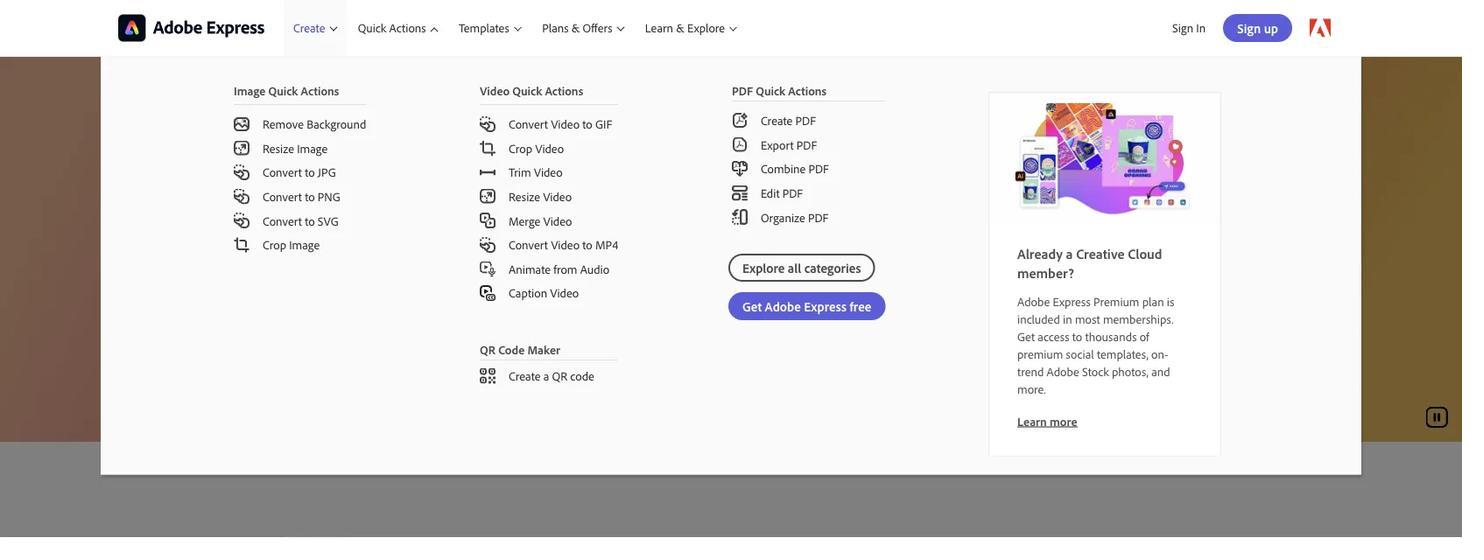 Task type: locate. For each thing, give the bounding box(es) containing it.
pdf for edit
[[783, 185, 803, 201]]

animate
[[509, 261, 551, 277]]

pdf down export pdf link on the top of page
[[809, 161, 829, 177]]

actions up "convert video to gif" link
[[545, 83, 583, 99]]

0 horizontal spatial a
[[544, 368, 549, 384]]

1 animate from audio icon image from the top
[[480, 261, 496, 277]]

video down from
[[550, 286, 579, 301]]

access
[[1038, 329, 1070, 344]]

image up the remove background icon
[[234, 83, 266, 99]]

animate from audio icon image left caption
[[480, 285, 496, 301]]

learn left explore
[[645, 20, 673, 36]]

crop video icon image
[[480, 140, 496, 156]]

adobe up included
[[1017, 294, 1050, 309]]

resize for resize image
[[263, 141, 294, 156]]

included
[[1017, 311, 1060, 327]]

adobe express premium plan is included in most memberships. get access to thousands of premium social templates, on- trend adobe stock photos, and more.
[[1017, 294, 1175, 397]]

1 vertical spatial crop
[[263, 237, 286, 253]]

& right plans
[[572, 20, 580, 36]]

organize pdf
[[761, 210, 829, 225]]

1 horizontal spatial a
[[1066, 245, 1073, 262]]

pdf for create
[[796, 113, 816, 128]]

0 vertical spatial animate from audio icon image
[[480, 261, 496, 277]]

create up caption
[[513, 255, 551, 272]]

easier.
[[554, 255, 592, 272]]

convert to svg icon image
[[234, 213, 250, 229]]

learn inside already a creative cloud member? 'group'
[[1017, 414, 1047, 429]]

create inside dropdown button
[[293, 20, 325, 36]]

create for create
[[293, 20, 325, 36]]

quick for video quick actions
[[513, 83, 542, 99]]

resize up merge
[[509, 189, 540, 204]]

convert up animate
[[509, 237, 548, 253]]

convert for convert to jpg
[[263, 165, 302, 180]]

learn
[[645, 20, 673, 36], [1017, 414, 1047, 429]]

animate from audio icon image inside animate from audio link
[[480, 261, 496, 277]]

quick up remove in the left top of the page
[[268, 83, 298, 99]]

plans & offers button
[[532, 0, 635, 56]]

a for already
[[1066, 245, 1073, 262]]

to inside "convert video to mp4" link
[[583, 237, 593, 253]]

photos,
[[1112, 364, 1149, 379]]

actions left templates
[[389, 20, 426, 36]]

pdf up combine pdf link
[[797, 137, 817, 152]]

2 & from the left
[[676, 20, 685, 36]]

0 horizontal spatial &
[[572, 20, 580, 36]]

1 vertical spatial image
[[297, 141, 328, 156]]

a right already
[[1066, 245, 1073, 262]]

export
[[761, 137, 794, 152]]

video up trim video link
[[535, 141, 564, 156]]

1 vertical spatial adobe
[[1017, 294, 1050, 309]]

crop image link
[[206, 233, 394, 257]]

get
[[1017, 329, 1035, 344]]

create up export
[[761, 113, 793, 128]]

in
[[1196, 20, 1206, 35]]

create button
[[283, 0, 347, 56]]

0 vertical spatial adobe
[[118, 106, 205, 145]]

pdf right edit
[[783, 185, 803, 201]]

resize for resize video
[[509, 189, 540, 204]]

code
[[498, 342, 525, 357]]

a inside already a creative cloud member?
[[1066, 245, 1073, 262]]

pdf quick actions
[[732, 83, 827, 99]]

caption
[[509, 286, 547, 301]]

offers
[[583, 20, 613, 36]]

to inside 'convert to svg' 'link'
[[305, 213, 315, 228]]

remove
[[263, 116, 304, 132]]

trim
[[509, 165, 531, 180]]

quick right "create" dropdown button
[[358, 20, 386, 36]]

0 vertical spatial qr
[[480, 342, 496, 357]]

resize image icon image
[[234, 140, 250, 156]]

animate from audio icon image down convert video to mp4 icon
[[480, 261, 496, 277]]

animate from audio icon image inside caption video link
[[480, 285, 496, 301]]

1 horizontal spatial express
[[1053, 294, 1091, 309]]

0 vertical spatial express
[[212, 106, 314, 145]]

1 horizontal spatial resize
[[509, 189, 540, 204]]

2 animate from audio icon image from the top
[[480, 285, 496, 301]]

image down remove background
[[297, 141, 328, 156]]

trend
[[1017, 364, 1044, 379]]

video for crop video
[[535, 141, 564, 156]]

learn left more
[[1017, 414, 1047, 429]]

1 & from the left
[[572, 20, 580, 36]]

crop for crop image
[[263, 237, 286, 253]]

video for merge video
[[543, 213, 572, 228]]

sign
[[1172, 20, 1194, 35]]

video inside trim video link
[[534, 165, 563, 180]]

0 vertical spatial a
[[1066, 245, 1073, 262]]

video up the easier.
[[551, 237, 580, 253]]

0 vertical spatial learn
[[645, 20, 673, 36]]

convert up crop video
[[509, 116, 548, 132]]

crop
[[509, 141, 532, 156], [263, 237, 286, 253]]

create for create a qr code
[[509, 368, 541, 384]]

plan
[[1142, 294, 1164, 309]]

video inside crop video link
[[535, 141, 564, 156]]

bigger.
[[638, 255, 678, 272]]

adobe inside adobe express level up.
[[118, 106, 205, 145]]

edit pdf
[[761, 185, 803, 201]]

1 horizontal spatial &
[[676, 20, 685, 36]]

quick up "convert video to gif" link
[[513, 83, 542, 99]]

video inside the resize video link
[[543, 189, 572, 204]]

adobe
[[118, 106, 205, 145], [1017, 294, 1050, 309], [1047, 364, 1079, 379]]

create down qr code maker
[[509, 368, 541, 384]]

0 vertical spatial image
[[234, 83, 266, 99]]

1 horizontal spatial learn
[[1017, 414, 1047, 429]]

1 vertical spatial express
[[1053, 294, 1091, 309]]

adobe up the level
[[118, 106, 205, 145]]

convert down convert to jpg
[[263, 189, 302, 204]]

learn & explore button
[[635, 0, 747, 56]]

adobe down social
[[1047, 364, 1079, 379]]

actions up create pdf link
[[788, 83, 827, 99]]

convert inside 'link'
[[263, 213, 302, 228]]

adobe logo image
[[1310, 19, 1331, 37]]

templates
[[459, 20, 510, 36]]

crop image
[[263, 237, 320, 253]]

convert video to mp4 link
[[452, 233, 646, 257]]

create up image quick actions
[[293, 20, 325, 36]]

resize down remove in the left top of the page
[[263, 141, 294, 156]]

video inside "convert video to gif" link
[[551, 116, 580, 132]]

convert up crop image
[[263, 213, 302, 228]]

sign in button
[[1169, 13, 1209, 43]]

crop right the "crop image icon"
[[263, 237, 286, 253]]

pdf up create pdf icon
[[732, 83, 753, 99]]

0 horizontal spatial learn
[[645, 20, 673, 36]]

0 horizontal spatial resize
[[263, 141, 294, 156]]

actions
[[389, 20, 426, 36], [301, 83, 339, 99], [545, 83, 583, 99], [788, 83, 827, 99]]

express
[[212, 106, 314, 145], [1053, 294, 1091, 309]]

pdf for organize
[[808, 210, 829, 225]]

& inside dropdown button
[[572, 20, 580, 36]]

crop up trim
[[509, 141, 532, 156]]

create a qr code
[[509, 368, 594, 384]]

express inside adobe express premium plan is included in most memberships. get access to thousands of premium social templates, on- trend adobe stock photos, and more.
[[1053, 294, 1091, 309]]

qr code maker
[[480, 342, 560, 357]]

1 vertical spatial animate from audio icon image
[[480, 285, 496, 301]]

organize pdf link
[[704, 205, 914, 229]]

animate from audio icon image
[[480, 261, 496, 277], [480, 285, 496, 301]]

convert to jpg
[[263, 165, 336, 180]]

to inside "convert video to gif" link
[[583, 116, 593, 132]]

quick actions button
[[347, 0, 448, 56]]

quick for image quick actions
[[268, 83, 298, 99]]

2 vertical spatial image
[[289, 237, 320, 253]]

video up convert video to gif icon
[[480, 83, 510, 99]]

video inside merge video "link"
[[543, 213, 572, 228]]

pdf for combine
[[809, 161, 829, 177]]

templates button
[[448, 0, 532, 56]]

to left svg
[[305, 213, 315, 228]]

convert for convert to png
[[263, 189, 302, 204]]

create
[[293, 20, 325, 36], [761, 113, 793, 128], [513, 255, 551, 272], [509, 368, 541, 384]]

convert for convert video to mp4
[[509, 237, 548, 253]]

express for premium
[[1053, 294, 1091, 309]]

combine pdf link
[[704, 157, 914, 181]]

mp4
[[595, 237, 618, 253]]

quick inside dropdown button
[[358, 20, 386, 36]]

& left explore
[[676, 20, 685, 36]]

to left png
[[305, 189, 315, 204]]

audio
[[580, 261, 609, 277]]

dream
[[595, 255, 635, 272]]

export pdf icon image
[[732, 137, 748, 153]]

in
[[1063, 311, 1072, 327]]

0 horizontal spatial crop
[[263, 237, 286, 253]]

1 horizontal spatial qr
[[552, 368, 567, 384]]

adobe express image
[[989, 93, 1221, 223]]

more
[[1050, 414, 1077, 429]]

to left "gif"
[[583, 116, 593, 132]]

video down crop video link
[[534, 165, 563, 180]]

pdf up export pdf link on the top of page
[[796, 113, 816, 128]]

&
[[572, 20, 580, 36], [676, 20, 685, 36]]

image for crop image
[[289, 237, 320, 253]]

premium
[[1017, 346, 1063, 362]]

resize video
[[509, 189, 572, 204]]

0 vertical spatial crop
[[509, 141, 532, 156]]

a
[[1066, 245, 1073, 262], [544, 368, 549, 384]]

0 vertical spatial resize
[[263, 141, 294, 156]]

a down maker
[[544, 368, 549, 384]]

pdf
[[732, 83, 753, 99], [796, 113, 816, 128], [797, 137, 817, 152], [809, 161, 829, 177], [783, 185, 803, 201], [808, 210, 829, 225]]

& inside dropdown button
[[676, 20, 685, 36]]

quick up create pdf
[[756, 83, 786, 99]]

learn & explore
[[645, 20, 725, 36]]

video inside "convert video to mp4" link
[[551, 237, 580, 253]]

merge
[[509, 213, 541, 228]]

0 horizontal spatial express
[[212, 106, 314, 145]]

1 horizontal spatial crop
[[509, 141, 532, 156]]

actions up remove background
[[301, 83, 339, 99]]

convert to svg link
[[206, 209, 394, 233]]

to up social
[[1072, 329, 1082, 344]]

adobe, inc. image
[[118, 15, 265, 41]]

video up the convert video to mp4
[[543, 213, 572, 228]]

pdf for export
[[797, 137, 817, 152]]

convert
[[509, 116, 548, 132], [263, 165, 302, 180], [263, 189, 302, 204], [263, 213, 302, 228], [509, 237, 548, 253]]

resize video icon image
[[480, 189, 496, 205]]

create easier. dream bigger.
[[513, 255, 678, 272]]

1 vertical spatial resize
[[509, 189, 540, 204]]

video down trim video link
[[543, 189, 572, 204]]

trim video
[[509, 165, 563, 180]]

learn inside learn & explore dropdown button
[[645, 20, 673, 36]]

image down convert to svg
[[289, 237, 320, 253]]

qr
[[480, 342, 496, 357], [552, 368, 567, 384]]

convert down resize image
[[263, 165, 302, 180]]

to inside convert to png link
[[305, 189, 315, 204]]

1 vertical spatial a
[[544, 368, 549, 384]]

to left jpg
[[305, 165, 315, 180]]

resize
[[263, 141, 294, 156], [509, 189, 540, 204]]

memberships.
[[1103, 311, 1174, 327]]

video inside caption video link
[[550, 286, 579, 301]]

video quick actions
[[480, 83, 583, 99]]

remove background
[[263, 116, 366, 132]]

edit
[[761, 185, 780, 201]]

express inside adobe express level up.
[[212, 106, 314, 145]]

convert to svg
[[263, 213, 339, 228]]

convert to jpg icon image
[[234, 165, 250, 180]]

convert to png
[[263, 189, 340, 204]]

more.
[[1017, 381, 1046, 397]]

video up crop video link
[[551, 116, 580, 132]]

create pdf icon image
[[732, 113, 748, 129]]

convert for convert to svg
[[263, 213, 302, 228]]

already
[[1017, 245, 1063, 262]]

pdf down edit pdf link
[[808, 210, 829, 225]]

to
[[583, 116, 593, 132], [305, 165, 315, 180], [305, 189, 315, 204], [305, 213, 315, 228], [583, 237, 593, 253], [1072, 329, 1082, 344]]

is
[[1167, 294, 1175, 309]]

to left the mp4
[[583, 237, 593, 253]]

1 vertical spatial learn
[[1017, 414, 1047, 429]]



Task type: describe. For each thing, give the bounding box(es) containing it.
cloud
[[1128, 245, 1162, 262]]

from
[[554, 261, 577, 277]]

adobe for premium
[[1017, 294, 1050, 309]]

merge video icon image
[[480, 213, 496, 229]]

combine pdf icon image
[[732, 161, 748, 177]]

templates,
[[1097, 346, 1149, 362]]

video for trim video
[[534, 165, 563, 180]]

caption video
[[509, 286, 579, 301]]

jpg
[[318, 165, 336, 180]]

export pdf link
[[704, 133, 914, 157]]

animate from audio icon image for animate
[[480, 261, 496, 277]]

explore
[[687, 20, 725, 36]]

convert to png link
[[206, 185, 394, 209]]

convert to png icon image
[[234, 189, 250, 205]]

of
[[1140, 329, 1149, 344]]

convert video to gif link
[[452, 105, 646, 136]]

video for resize video
[[543, 189, 572, 204]]

create for create easier. dream bigger.
[[513, 255, 551, 272]]

crop video link
[[452, 136, 646, 160]]

edit pdf icon image
[[732, 185, 748, 201]]

organize pdf icon image
[[732, 209, 748, 225]]

learn for learn & explore
[[645, 20, 673, 36]]

level
[[118, 152, 244, 218]]

animate from audio link
[[452, 257, 646, 281]]

remove background icon image
[[234, 117, 250, 131]]

merge video
[[509, 213, 572, 228]]

up.
[[256, 152, 335, 218]]

already a creative cloud member? group
[[101, 56, 1362, 475]]

video for convert video to gif
[[551, 116, 580, 132]]

premium
[[1094, 294, 1140, 309]]

plans
[[542, 20, 569, 36]]

a for create
[[544, 368, 549, 384]]

thousands
[[1085, 329, 1137, 344]]

and
[[1152, 364, 1170, 379]]

background
[[307, 116, 366, 132]]

create pdf
[[761, 113, 816, 128]]

on-
[[1151, 346, 1168, 362]]

learn for learn more
[[1017, 414, 1047, 429]]

stock
[[1082, 364, 1109, 379]]

convert video to gif icon image
[[480, 116, 496, 132]]

video for caption video
[[550, 286, 579, 301]]

2 vertical spatial adobe
[[1047, 364, 1079, 379]]

convert video to mp4
[[509, 237, 618, 253]]

convert video to gif
[[509, 116, 612, 132]]

to inside adobe express premium plan is included in most memberships. get access to thousands of premium social templates, on- trend adobe stock photos, and more.
[[1072, 329, 1082, 344]]

crop video
[[509, 141, 564, 156]]

remove background link
[[206, 105, 394, 136]]

create for create pdf
[[761, 113, 793, 128]]

trim video link
[[452, 160, 646, 185]]

export pdf
[[761, 137, 817, 152]]

animate from audio
[[509, 261, 609, 277]]

learn more
[[1017, 414, 1077, 429]]

combine
[[761, 161, 806, 177]]

gif
[[595, 116, 612, 132]]

trim video icon image
[[480, 170, 496, 175]]

convert video to mp4 icon image
[[480, 237, 496, 253]]

create a qr code icon image
[[480, 368, 496, 384]]

code
[[570, 368, 594, 384]]

pause video image
[[1426, 407, 1448, 428]]

already a creative cloud member?
[[1017, 245, 1162, 281]]

resize video link
[[452, 185, 646, 209]]

image quick actions
[[234, 83, 339, 99]]

& for learn
[[676, 20, 685, 36]]

caption video link
[[452, 281, 646, 305]]

actions for image quick actions
[[301, 83, 339, 99]]

resize image link
[[206, 136, 394, 160]]

edit pdf link
[[704, 181, 914, 205]]

animate from audio icon image for caption
[[480, 285, 496, 301]]

crop for crop video
[[509, 141, 532, 156]]

express for level
[[212, 106, 314, 145]]

image for resize image
[[297, 141, 328, 156]]

member?
[[1017, 264, 1074, 281]]

convert for convert video to gif
[[509, 116, 548, 132]]

png
[[318, 189, 340, 204]]

quick for pdf quick actions
[[756, 83, 786, 99]]

convert to jpg link
[[206, 160, 394, 185]]

plans & offers
[[542, 20, 613, 36]]

merge video link
[[452, 209, 646, 233]]

to inside the convert to jpg link
[[305, 165, 315, 180]]

adobe express level up.
[[118, 106, 335, 218]]

& for plans
[[572, 20, 580, 36]]

actions for pdf quick actions
[[788, 83, 827, 99]]

quick actions
[[358, 20, 426, 36]]

svg
[[318, 213, 339, 228]]

combine pdf
[[761, 161, 829, 177]]

create pdf link
[[704, 102, 914, 133]]

actions for video quick actions
[[545, 83, 583, 99]]

learn more link
[[1017, 414, 1077, 429]]

maker
[[527, 342, 560, 357]]

actions inside dropdown button
[[389, 20, 426, 36]]

social
[[1066, 346, 1094, 362]]

creative
[[1076, 245, 1125, 262]]

0 horizontal spatial qr
[[480, 342, 496, 357]]

1 vertical spatial qr
[[552, 368, 567, 384]]

crop image icon image
[[234, 237, 250, 253]]

organize
[[761, 210, 805, 225]]

resize image
[[263, 141, 328, 156]]

video for convert video to mp4
[[551, 237, 580, 253]]

most
[[1075, 311, 1100, 327]]

adobe for level
[[118, 106, 205, 145]]



Task type: vqa. For each thing, say whether or not it's contained in the screenshot.
the Combine PDF icon
yes



